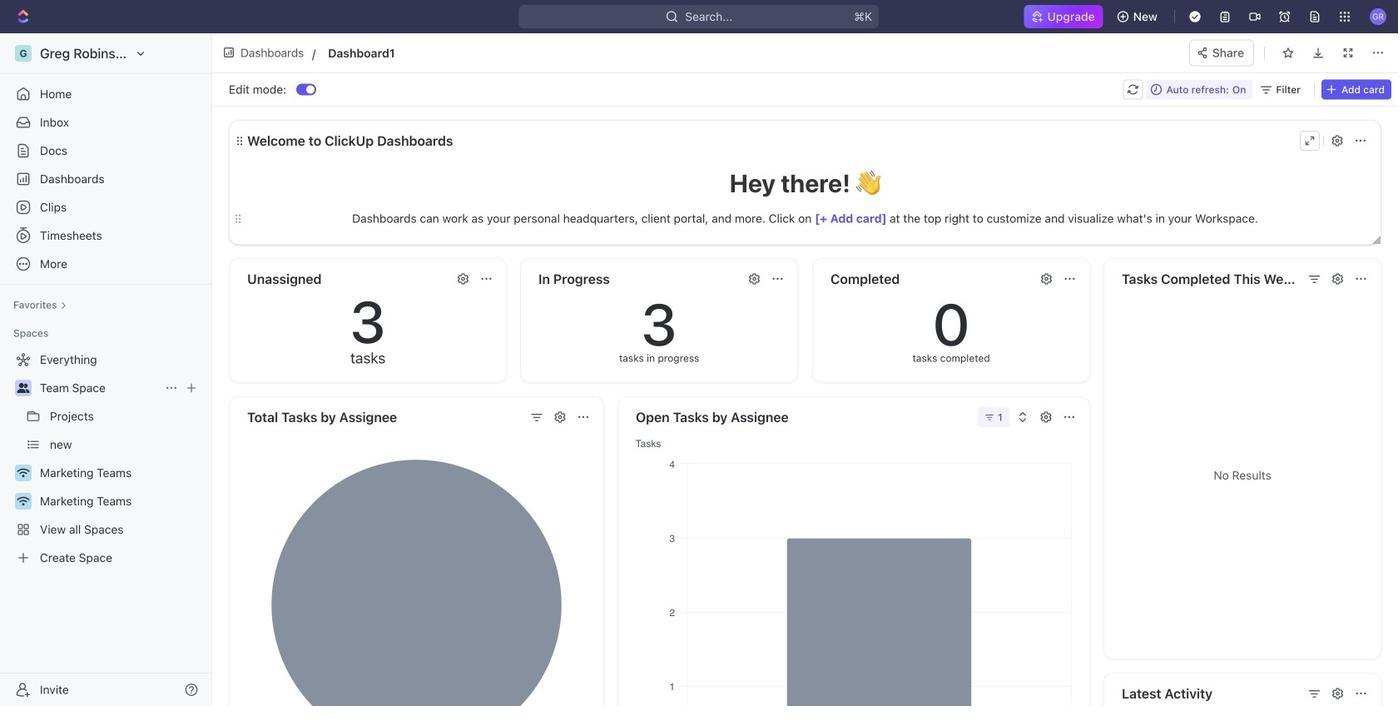 Task type: describe. For each thing, give the bounding box(es) containing it.
1 wifi image from the top
[[17, 468, 30, 478]]

greg robinson's workspace, , element
[[15, 45, 32, 62]]

2 wifi image from the top
[[17, 496, 30, 506]]



Task type: vqa. For each thing, say whether or not it's contained in the screenshot.
the topmost 'user group' icon
no



Task type: locate. For each thing, give the bounding box(es) containing it.
sidebar navigation
[[0, 33, 216, 706]]

tree inside sidebar navigation
[[7, 346, 205, 571]]

0 vertical spatial wifi image
[[17, 468, 30, 478]]

user group image
[[17, 383, 30, 393]]

None text field
[[328, 43, 691, 63]]

1 vertical spatial wifi image
[[17, 496, 30, 506]]

tree
[[7, 346, 205, 571]]

wifi image
[[17, 468, 30, 478], [17, 496, 30, 506]]



